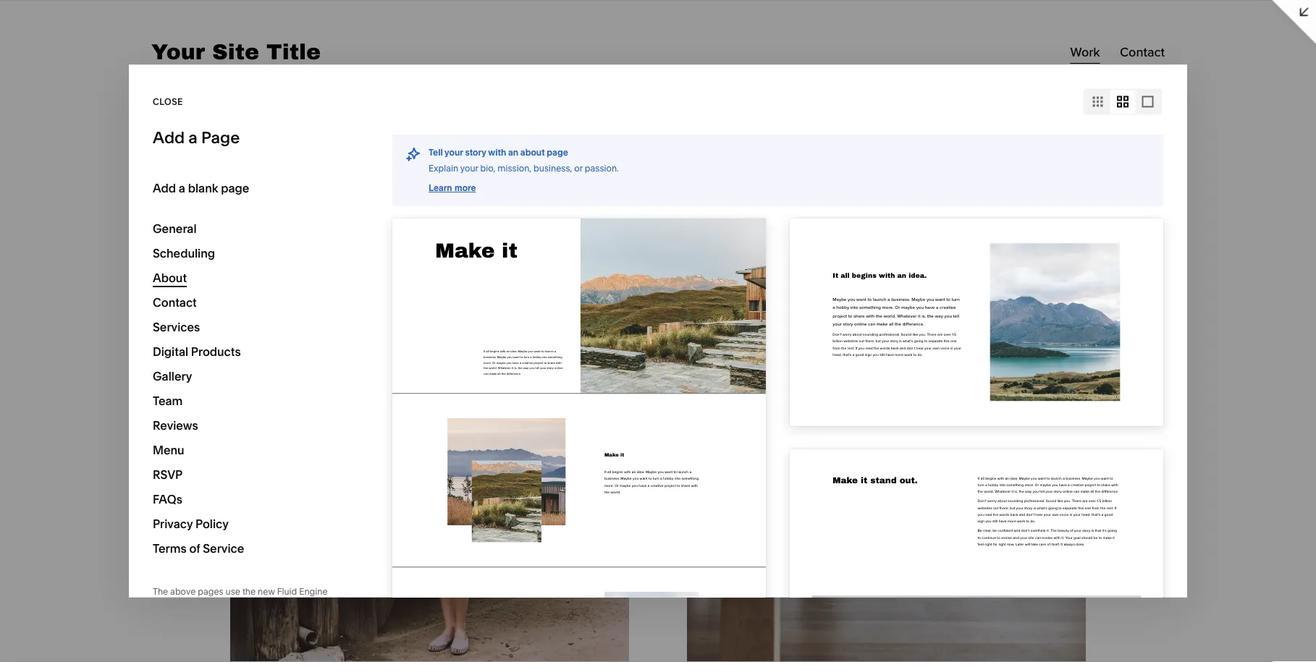 Task type: vqa. For each thing, say whether or not it's contained in the screenshot.
now at the left
no



Task type: describe. For each thing, give the bounding box(es) containing it.
unless
[[122, 200, 148, 210]]

public
[[94, 200, 120, 210]]

appear
[[171, 211, 200, 222]]

main
[[24, 120, 51, 134]]

search
[[71, 223, 100, 233]]

navigation
[[54, 120, 114, 134]]

can
[[137, 223, 152, 233]]

don't
[[148, 211, 169, 222]]

engines
[[102, 223, 135, 233]]

them.
[[24, 234, 47, 245]]

in
[[202, 211, 210, 222]]



Task type: locate. For each thing, give the bounding box(es) containing it.
these
[[24, 200, 49, 210]]

but
[[112, 211, 126, 222]]

disabled
[[181, 200, 216, 210]]

navigation.
[[24, 223, 69, 233]]

are
[[79, 200, 92, 210]]

these pages are public unless they're disabled or password-protected, but they don't appear in the navigation. search engines can also discover them.
[[24, 200, 227, 245]]

they
[[128, 211, 146, 222]]

the
[[212, 211, 225, 222]]

main navigation
[[24, 120, 114, 134]]

they're
[[150, 200, 179, 210]]

password-
[[24, 211, 68, 222]]

also
[[154, 223, 171, 233]]

or
[[218, 200, 227, 210]]

pages
[[51, 200, 77, 210]]

discover
[[173, 223, 208, 233]]

add a new page to the "not linked" navigation group image
[[188, 167, 204, 183]]

protected,
[[68, 211, 110, 222]]

add a new page to the "main navigation" group image
[[188, 120, 204, 135]]



